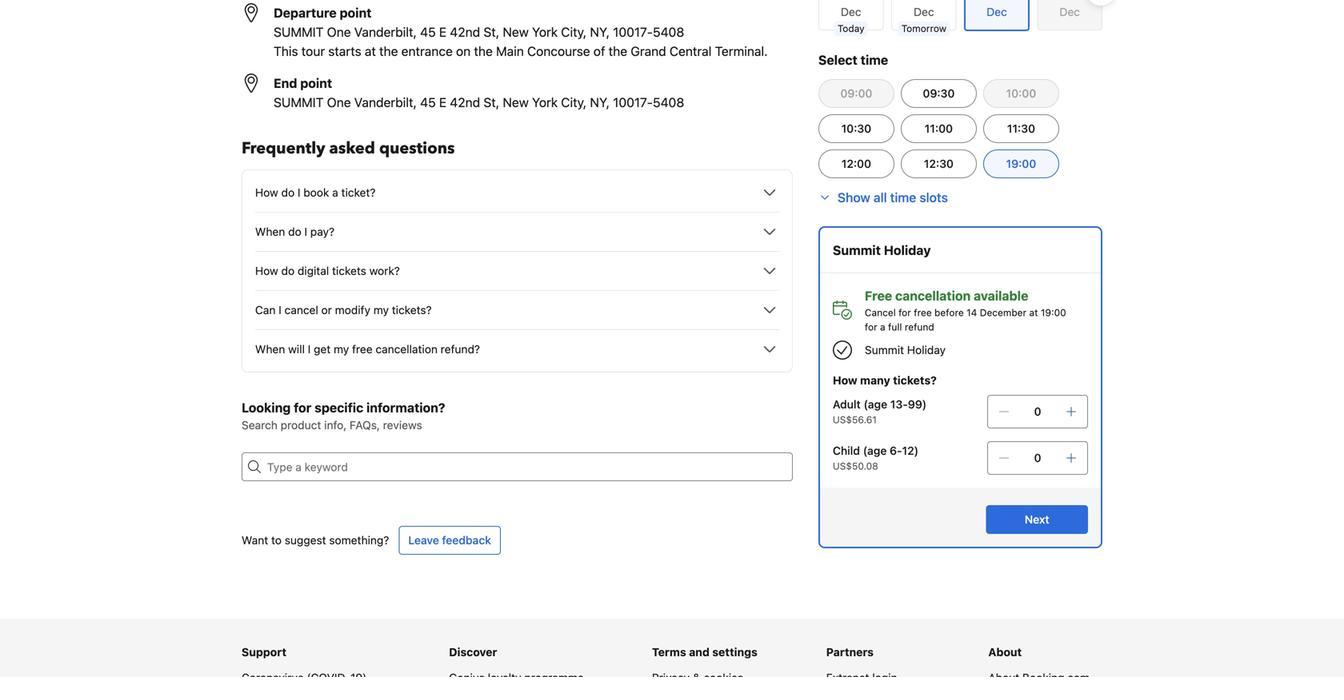 Task type: vqa. For each thing, say whether or not it's contained in the screenshot.
e in End point SUMMIT One Vanderbilt, 45 E 42nd St, New York City, NY, 10017-5408
yes



Task type: describe. For each thing, give the bounding box(es) containing it.
dec for dec tomorrow
[[914, 5, 934, 18]]

when do i pay? button
[[255, 222, 779, 242]]

modify
[[335, 304, 370, 317]]

leave
[[408, 534, 439, 547]]

work?
[[369, 264, 400, 278]]

frequently asked questions
[[242, 138, 455, 160]]

1 vertical spatial holiday
[[907, 344, 946, 357]]

can
[[255, 304, 276, 317]]

tickets
[[332, 264, 366, 278]]

0 vertical spatial holiday
[[884, 243, 931, 258]]

child (age 6-12) us$50.08
[[833, 444, 919, 472]]

refund
[[905, 322, 934, 333]]

and
[[689, 646, 710, 659]]

i for get
[[308, 343, 311, 356]]

2 the from the left
[[474, 44, 493, 59]]

child
[[833, 444, 860, 458]]

reviews
[[383, 419, 422, 432]]

1 the from the left
[[379, 44, 398, 59]]

5408 for end point summit one vanderbilt, 45 e 42nd st, new york city, ny, 10017-5408
[[653, 95, 684, 110]]

end
[[274, 76, 297, 91]]

terminal.
[[715, 44, 768, 59]]

0 horizontal spatial 19:00
[[1006, 157, 1036, 170]]

vanderbilt, for end
[[354, 95, 417, 110]]

point for departure
[[340, 5, 372, 20]]

looking for specific information? search product info, faqs, reviews
[[242, 400, 445, 432]]

show
[[838, 190, 870, 205]]

0 vertical spatial summit holiday
[[833, 243, 931, 258]]

us$50.08
[[833, 461, 878, 472]]

product
[[281, 419, 321, 432]]

adult
[[833, 398, 861, 411]]

on
[[456, 44, 471, 59]]

december
[[980, 307, 1027, 318]]

available
[[974, 288, 1028, 304]]

next
[[1025, 513, 1049, 526]]

or
[[321, 304, 332, 317]]

tickets? inside dropdown button
[[392, 304, 432, 317]]

asked
[[329, 138, 375, 160]]

to
[[271, 534, 282, 547]]

settings
[[712, 646, 758, 659]]

my inside 'dropdown button'
[[334, 343, 349, 356]]

st, for departure
[[484, 24, 499, 40]]

concourse
[[527, 44, 590, 59]]

free
[[865, 288, 892, 304]]

dec today
[[838, 5, 865, 34]]

how do digital tickets work? button
[[255, 262, 779, 281]]

about
[[988, 646, 1022, 659]]

time inside button
[[890, 190, 916, 205]]

cancel
[[865, 307, 896, 318]]

will
[[288, 343, 305, 356]]

45 for departure
[[420, 24, 436, 40]]

how many tickets?
[[833, 374, 937, 387]]

one for departure
[[327, 24, 351, 40]]

(age for child
[[863, 444, 887, 458]]

0 vertical spatial time
[[861, 52, 888, 68]]

vanderbilt, for departure
[[354, 24, 417, 40]]

can i cancel or modify my tickets?
[[255, 304, 432, 317]]

full
[[888, 322, 902, 333]]

new for departure
[[503, 24, 529, 40]]

of
[[594, 44, 605, 59]]

york for departure point summit one vanderbilt, 45 e 42nd st, new york city, ny, 10017-5408 this tour starts at the entrance on the main concourse of the grand central terminal.
[[532, 24, 558, 40]]

3 the from the left
[[609, 44, 627, 59]]

slots
[[920, 190, 948, 205]]

14
[[967, 307, 977, 318]]

city, for departure point summit one vanderbilt, 45 e 42nd st, new york city, ny, 10017-5408 this tour starts at the entrance on the main concourse of the grand central terminal.
[[561, 24, 587, 40]]

adult (age 13-99) us$56.61
[[833, 398, 927, 426]]

cancellation inside "when will i get my free cancellation refund?" 'dropdown button'
[[376, 343, 438, 356]]

10:30
[[841, 122, 871, 135]]

today
[[838, 23, 865, 34]]

10017- for departure point summit one vanderbilt, 45 e 42nd st, new york city, ny, 10017-5408 this tour starts at the entrance on the main concourse of the grand central terminal.
[[613, 24, 653, 40]]

do for pay?
[[288, 225, 301, 238]]

when for when will i get my free cancellation refund?
[[255, 343, 285, 356]]

do for book
[[281, 186, 295, 199]]

select time
[[818, 52, 888, 68]]

i for book
[[298, 186, 300, 199]]

partners
[[826, 646, 874, 659]]

leave feedback button
[[399, 526, 501, 555]]

discover
[[449, 646, 497, 659]]

for inside looking for specific information? search product info, faqs, reviews
[[294, 400, 311, 416]]

many
[[860, 374, 890, 387]]

us$56.61
[[833, 414, 877, 426]]

ticket?
[[341, 186, 376, 199]]

cancellation inside free cancellation available cancel for free before 14 december at 19:00 for a full refund
[[895, 288, 971, 304]]

at inside free cancellation available cancel for free before 14 december at 19:00 for a full refund
[[1029, 307, 1038, 318]]

want
[[242, 534, 268, 547]]

how do digital tickets work?
[[255, 264, 400, 278]]

get
[[314, 343, 331, 356]]

search
[[242, 419, 278, 432]]

show all time slots button
[[818, 188, 948, 207]]

42nd for end
[[450, 95, 480, 110]]

99)
[[908, 398, 927, 411]]

summit for end
[[274, 95, 324, 110]]

terms
[[652, 646, 686, 659]]

12)
[[902, 444, 919, 458]]

how do i book a ticket? button
[[255, 183, 779, 202]]

information?
[[366, 400, 445, 416]]

end point summit one vanderbilt, 45 e 42nd st, new york city, ny, 10017-5408
[[274, 76, 684, 110]]

city, for end point summit one vanderbilt, 45 e 42nd st, new york city, ny, 10017-5408
[[561, 95, 587, 110]]

0 vertical spatial summit
[[833, 243, 881, 258]]

13-
[[890, 398, 908, 411]]

main
[[496, 44, 524, 59]]

(age for adult
[[864, 398, 887, 411]]

free for cancellation
[[914, 307, 932, 318]]

grand
[[631, 44, 666, 59]]

show all time slots
[[838, 190, 948, 205]]

can i cancel or modify my tickets? button
[[255, 301, 779, 320]]

how for how do i book a ticket?
[[255, 186, 278, 199]]



Task type: locate. For each thing, give the bounding box(es) containing it.
summit for departure
[[274, 24, 324, 40]]

0 vertical spatial 19:00
[[1006, 157, 1036, 170]]

0 horizontal spatial cancellation
[[376, 343, 438, 356]]

0 vertical spatial e
[[439, 24, 447, 40]]

e inside "departure point summit one vanderbilt, 45 e 42nd st, new york city, ny, 10017-5408 this tour starts at the entrance on the main concourse of the grand central terminal."
[[439, 24, 447, 40]]

1 e from the top
[[439, 24, 447, 40]]

1 10017- from the top
[[613, 24, 653, 40]]

2 dec from the left
[[914, 5, 934, 18]]

city, inside "departure point summit one vanderbilt, 45 e 42nd st, new york city, ny, 10017-5408 this tour starts at the entrance on the main concourse of the grand central terminal."
[[561, 24, 587, 40]]

york down concourse
[[532, 95, 558, 110]]

1 horizontal spatial 19:00
[[1041, 307, 1066, 318]]

1 vertical spatial e
[[439, 95, 447, 110]]

1 vanderbilt, from the top
[[354, 24, 417, 40]]

feedback
[[442, 534, 491, 547]]

0 vertical spatial (age
[[864, 398, 887, 411]]

19:00 down 11:30
[[1006, 157, 1036, 170]]

summit holiday down full
[[865, 344, 946, 357]]

st, for end
[[484, 95, 499, 110]]

at
[[365, 44, 376, 59], [1029, 307, 1038, 318]]

city, inside end point summit one vanderbilt, 45 e 42nd st, new york city, ny, 10017-5408
[[561, 95, 587, 110]]

0 vertical spatial one
[[327, 24, 351, 40]]

i left the pay?
[[304, 225, 307, 238]]

1 new from the top
[[503, 24, 529, 40]]

vanderbilt, up 'questions'
[[354, 95, 417, 110]]

point inside "departure point summit one vanderbilt, 45 e 42nd st, new york city, ny, 10017-5408 this tour starts at the entrance on the main concourse of the grand central terminal."
[[340, 5, 372, 20]]

ny, inside "departure point summit one vanderbilt, 45 e 42nd st, new york city, ny, 10017-5408 this tour starts at the entrance on the main concourse of the grand central terminal."
[[590, 24, 610, 40]]

when left the pay?
[[255, 225, 285, 238]]

tomorrow
[[901, 23, 946, 34]]

pay?
[[310, 225, 334, 238]]

1 horizontal spatial for
[[865, 322, 877, 333]]

2 summit from the top
[[274, 95, 324, 110]]

1 vertical spatial vanderbilt,
[[354, 95, 417, 110]]

dec button
[[1037, 0, 1102, 30]]

support
[[242, 646, 286, 659]]

2 st, from the top
[[484, 95, 499, 110]]

york
[[532, 24, 558, 40], [532, 95, 558, 110]]

11:00
[[925, 122, 953, 135]]

tickets? up 99)
[[893, 374, 937, 387]]

i right can
[[279, 304, 282, 317]]

summit holiday up "free"
[[833, 243, 931, 258]]

(age left the 6-
[[863, 444, 887, 458]]

1 5408 from the top
[[653, 24, 684, 40]]

summit holiday
[[833, 243, 931, 258], [865, 344, 946, 357]]

new down main
[[503, 95, 529, 110]]

5408 for departure point summit one vanderbilt, 45 e 42nd st, new york city, ny, 10017-5408 this tour starts at the entrance on the main concourse of the grand central terminal.
[[653, 24, 684, 40]]

select
[[818, 52, 858, 68]]

1 st, from the top
[[484, 24, 499, 40]]

0 horizontal spatial free
[[352, 343, 373, 356]]

1 vertical spatial when
[[255, 343, 285, 356]]

2 45 from the top
[[420, 95, 436, 110]]

free cancellation available cancel for free before 14 december at 19:00 for a full refund
[[865, 288, 1066, 333]]

(age
[[864, 398, 887, 411], [863, 444, 887, 458]]

point right end
[[300, 76, 332, 91]]

one inside "departure point summit one vanderbilt, 45 e 42nd st, new york city, ny, 10017-5408 this tour starts at the entrance on the main concourse of the grand central terminal."
[[327, 24, 351, 40]]

summit inside end point summit one vanderbilt, 45 e 42nd st, new york city, ny, 10017-5408
[[274, 95, 324, 110]]

45 inside end point summit one vanderbilt, 45 e 42nd st, new york city, ny, 10017-5408
[[420, 95, 436, 110]]

e up 'questions'
[[439, 95, 447, 110]]

dec for dec today
[[841, 5, 861, 18]]

when will i get my free cancellation refund?
[[255, 343, 480, 356]]

how do i book a ticket?
[[255, 186, 376, 199]]

new for end
[[503, 95, 529, 110]]

when will i get my free cancellation refund? button
[[255, 340, 779, 359]]

2 york from the top
[[532, 95, 558, 110]]

1 vertical spatial my
[[334, 343, 349, 356]]

summit
[[274, 24, 324, 40], [274, 95, 324, 110]]

1 vertical spatial 19:00
[[1041, 307, 1066, 318]]

cancellation
[[895, 288, 971, 304], [376, 343, 438, 356]]

the
[[379, 44, 398, 59], [474, 44, 493, 59], [609, 44, 627, 59]]

1 horizontal spatial the
[[474, 44, 493, 59]]

10017- for end point summit one vanderbilt, 45 e 42nd st, new york city, ny, 10017-5408
[[613, 95, 653, 110]]

42nd inside end point summit one vanderbilt, 45 e 42nd st, new york city, ny, 10017-5408
[[450, 95, 480, 110]]

1 vertical spatial cancellation
[[376, 343, 438, 356]]

free for will
[[352, 343, 373, 356]]

2 horizontal spatial dec
[[1060, 5, 1080, 18]]

entrance
[[401, 44, 453, 59]]

looking
[[242, 400, 291, 416]]

new inside "departure point summit one vanderbilt, 45 e 42nd st, new york city, ny, 10017-5408 this tour starts at the entrance on the main concourse of the grand central terminal."
[[503, 24, 529, 40]]

0 vertical spatial free
[[914, 307, 932, 318]]

when do i pay?
[[255, 225, 334, 238]]

1 vertical spatial summit
[[274, 95, 324, 110]]

1 42nd from the top
[[450, 24, 480, 40]]

when
[[255, 225, 285, 238], [255, 343, 285, 356]]

0 vertical spatial summit
[[274, 24, 324, 40]]

1 vertical spatial one
[[327, 95, 351, 110]]

summit
[[833, 243, 881, 258], [865, 344, 904, 357]]

10017- inside end point summit one vanderbilt, 45 e 42nd st, new york city, ny, 10017-5408
[[613, 95, 653, 110]]

york for end point summit one vanderbilt, 45 e 42nd st, new york city, ny, 10017-5408
[[532, 95, 558, 110]]

2 when from the top
[[255, 343, 285, 356]]

when inside dropdown button
[[255, 225, 285, 238]]

e up the entrance
[[439, 24, 447, 40]]

0 vertical spatial tickets?
[[392, 304, 432, 317]]

starts
[[328, 44, 361, 59]]

free inside 'dropdown button'
[[352, 343, 373, 356]]

st, down main
[[484, 95, 499, 110]]

book
[[303, 186, 329, 199]]

e inside end point summit one vanderbilt, 45 e 42nd st, new york city, ny, 10017-5408
[[439, 95, 447, 110]]

holiday down refund
[[907, 344, 946, 357]]

1 vertical spatial new
[[503, 95, 529, 110]]

i for pay?
[[304, 225, 307, 238]]

0 vertical spatial 10017-
[[613, 24, 653, 40]]

york inside "departure point summit one vanderbilt, 45 e 42nd st, new york city, ny, 10017-5408 this tour starts at the entrance on the main concourse of the grand central terminal."
[[532, 24, 558, 40]]

2 one from the top
[[327, 95, 351, 110]]

dec inside dec today
[[841, 5, 861, 18]]

10017- down grand
[[613, 95, 653, 110]]

time right select
[[861, 52, 888, 68]]

faqs,
[[350, 419, 380, 432]]

city,
[[561, 24, 587, 40], [561, 95, 587, 110]]

free
[[914, 307, 932, 318], [352, 343, 373, 356]]

1 vertical spatial 45
[[420, 95, 436, 110]]

at right starts
[[365, 44, 376, 59]]

time right all at the top right of page
[[890, 190, 916, 205]]

1 vertical spatial a
[[880, 322, 885, 333]]

the left the entrance
[[379, 44, 398, 59]]

do inside 'dropdown button'
[[281, 186, 295, 199]]

0 for adult (age 13-99)
[[1034, 405, 1041, 418]]

45 up 'questions'
[[420, 95, 436, 110]]

2 10017- from the top
[[613, 95, 653, 110]]

vanderbilt, inside end point summit one vanderbilt, 45 e 42nd st, new york city, ny, 10017-5408
[[354, 95, 417, 110]]

1 city, from the top
[[561, 24, 587, 40]]

want to suggest something?
[[242, 534, 389, 547]]

2 new from the top
[[503, 95, 529, 110]]

do left the book
[[281, 186, 295, 199]]

how
[[255, 186, 278, 199], [255, 264, 278, 278], [833, 374, 857, 387]]

how down frequently
[[255, 186, 278, 199]]

0
[[1034, 405, 1041, 418], [1034, 452, 1041, 465]]

1 vertical spatial 0
[[1034, 452, 1041, 465]]

digital
[[298, 264, 329, 278]]

42nd
[[450, 24, 480, 40], [450, 95, 480, 110]]

12:00
[[842, 157, 871, 170]]

0 vertical spatial city,
[[561, 24, 587, 40]]

for up product
[[294, 400, 311, 416]]

1 horizontal spatial point
[[340, 5, 372, 20]]

next button
[[986, 506, 1088, 534]]

0 horizontal spatial a
[[332, 186, 338, 199]]

ny, inside end point summit one vanderbilt, 45 e 42nd st, new york city, ny, 10017-5408
[[590, 95, 610, 110]]

1 vertical spatial (age
[[863, 444, 887, 458]]

time
[[861, 52, 888, 68], [890, 190, 916, 205]]

a left full
[[880, 322, 885, 333]]

10017- up grand
[[613, 24, 653, 40]]

2 e from the top
[[439, 95, 447, 110]]

vanderbilt,
[[354, 24, 417, 40], [354, 95, 417, 110]]

point
[[340, 5, 372, 20], [300, 76, 332, 91]]

my right modify
[[373, 304, 389, 317]]

one for end
[[327, 95, 351, 110]]

0 horizontal spatial at
[[365, 44, 376, 59]]

45 up the entrance
[[420, 24, 436, 40]]

1 vertical spatial for
[[865, 322, 877, 333]]

dec for dec
[[1060, 5, 1080, 18]]

when inside 'dropdown button'
[[255, 343, 285, 356]]

1 horizontal spatial free
[[914, 307, 932, 318]]

departure point summit one vanderbilt, 45 e 42nd st, new york city, ny, 10017-5408 this tour starts at the entrance on the main concourse of the grand central terminal.
[[274, 5, 768, 59]]

2 vanderbilt, from the top
[[354, 95, 417, 110]]

1 vertical spatial 42nd
[[450, 95, 480, 110]]

42nd up "on"
[[450, 24, 480, 40]]

city, up concourse
[[561, 24, 587, 40]]

45 inside "departure point summit one vanderbilt, 45 e 42nd st, new york city, ny, 10017-5408 this tour starts at the entrance on the main concourse of the grand central terminal."
[[420, 24, 436, 40]]

city, down concourse
[[561, 95, 587, 110]]

0 horizontal spatial my
[[334, 343, 349, 356]]

a right the book
[[332, 186, 338, 199]]

1 vertical spatial tickets?
[[893, 374, 937, 387]]

tour
[[301, 44, 325, 59]]

how up adult
[[833, 374, 857, 387]]

one up starts
[[327, 24, 351, 40]]

tickets? down work? at top
[[392, 304, 432, 317]]

new
[[503, 24, 529, 40], [503, 95, 529, 110]]

1 vertical spatial free
[[352, 343, 373, 356]]

summit down full
[[865, 344, 904, 357]]

42nd inside "departure point summit one vanderbilt, 45 e 42nd st, new york city, ny, 10017-5408 this tour starts at the entrance on the main concourse of the grand central terminal."
[[450, 24, 480, 40]]

1 one from the top
[[327, 24, 351, 40]]

a inside 'dropdown button'
[[332, 186, 338, 199]]

central
[[670, 44, 712, 59]]

1 vertical spatial at
[[1029, 307, 1038, 318]]

do left the pay?
[[288, 225, 301, 238]]

dec inside button
[[1060, 5, 1080, 18]]

point inside end point summit one vanderbilt, 45 e 42nd st, new york city, ny, 10017-5408
[[300, 76, 332, 91]]

1 vertical spatial how
[[255, 264, 278, 278]]

0 horizontal spatial the
[[379, 44, 398, 59]]

how for how do digital tickets work?
[[255, 264, 278, 278]]

before
[[934, 307, 964, 318]]

10:00
[[1006, 87, 1036, 100]]

1 horizontal spatial dec
[[914, 5, 934, 18]]

09:00
[[840, 87, 872, 100]]

the right of at the left of the page
[[609, 44, 627, 59]]

1 vertical spatial york
[[532, 95, 558, 110]]

e for departure
[[439, 24, 447, 40]]

42nd down "on"
[[450, 95, 480, 110]]

one inside end point summit one vanderbilt, 45 e 42nd st, new york city, ny, 10017-5408
[[327, 95, 351, 110]]

york up concourse
[[532, 24, 558, 40]]

5408 inside end point summit one vanderbilt, 45 e 42nd st, new york city, ny, 10017-5408
[[653, 95, 684, 110]]

0 horizontal spatial for
[[294, 400, 311, 416]]

5408 up grand
[[653, 24, 684, 40]]

2 5408 from the top
[[653, 95, 684, 110]]

my right get
[[334, 343, 349, 356]]

new up main
[[503, 24, 529, 40]]

2 horizontal spatial for
[[899, 307, 911, 318]]

1 vertical spatial st,
[[484, 95, 499, 110]]

cancellation left refund?
[[376, 343, 438, 356]]

how inside 'dropdown button'
[[255, 186, 278, 199]]

19:00
[[1006, 157, 1036, 170], [1041, 307, 1066, 318]]

0 vertical spatial a
[[332, 186, 338, 199]]

vanderbilt, up starts
[[354, 24, 417, 40]]

2 city, from the top
[[561, 95, 587, 110]]

5408 down grand
[[653, 95, 684, 110]]

for up full
[[899, 307, 911, 318]]

1 vertical spatial 5408
[[653, 95, 684, 110]]

1 summit from the top
[[274, 24, 324, 40]]

0 vertical spatial 5408
[[653, 24, 684, 40]]

(age inside "adult (age 13-99) us$56.61"
[[864, 398, 887, 411]]

st, up main
[[484, 24, 499, 40]]

free inside free cancellation available cancel for free before 14 december at 19:00 for a full refund
[[914, 307, 932, 318]]

0 vertical spatial for
[[899, 307, 911, 318]]

0 vertical spatial when
[[255, 225, 285, 238]]

all
[[874, 190, 887, 205]]

i left the book
[[298, 186, 300, 199]]

1 horizontal spatial my
[[373, 304, 389, 317]]

19:00 inside free cancellation available cancel for free before 14 december at 19:00 for a full refund
[[1041, 307, 1066, 318]]

2 ny, from the top
[[590, 95, 610, 110]]

0 horizontal spatial tickets?
[[392, 304, 432, 317]]

ny, for departure point summit one vanderbilt, 45 e 42nd st, new york city, ny, 10017-5408 this tour starts at the entrance on the main concourse of the grand central terminal.
[[590, 24, 610, 40]]

for down cancel at the top right
[[865, 322, 877, 333]]

0 vertical spatial vanderbilt,
[[354, 24, 417, 40]]

0 vertical spatial 0
[[1034, 405, 1041, 418]]

for
[[899, 307, 911, 318], [865, 322, 877, 333], [294, 400, 311, 416]]

info,
[[324, 419, 347, 432]]

1 45 from the top
[[420, 24, 436, 40]]

1 horizontal spatial time
[[890, 190, 916, 205]]

terms and settings
[[652, 646, 758, 659]]

3 dec from the left
[[1060, 5, 1080, 18]]

holiday up "free"
[[884, 243, 931, 258]]

region containing dec
[[806, 0, 1115, 38]]

region
[[806, 0, 1115, 38]]

cancel
[[285, 304, 318, 317]]

one
[[327, 24, 351, 40], [327, 95, 351, 110]]

1 vertical spatial 10017-
[[613, 95, 653, 110]]

vanderbilt, inside "departure point summit one vanderbilt, 45 e 42nd st, new york city, ny, 10017-5408 this tour starts at the entrance on the main concourse of the grand central terminal."
[[354, 24, 417, 40]]

1 when from the top
[[255, 225, 285, 238]]

do
[[281, 186, 295, 199], [288, 225, 301, 238], [281, 264, 295, 278]]

1 0 from the top
[[1034, 405, 1041, 418]]

1 vertical spatial city,
[[561, 95, 587, 110]]

do for tickets
[[281, 264, 295, 278]]

how for how many tickets?
[[833, 374, 857, 387]]

1 horizontal spatial a
[[880, 322, 885, 333]]

the right "on"
[[474, 44, 493, 59]]

1 ny, from the top
[[590, 24, 610, 40]]

11:30
[[1007, 122, 1035, 135]]

summit down departure
[[274, 24, 324, 40]]

0 for child (age 6-12)
[[1034, 452, 1041, 465]]

10017- inside "departure point summit one vanderbilt, 45 e 42nd st, new york city, ny, 10017-5408 this tour starts at the entrance on the main concourse of the grand central terminal."
[[613, 24, 653, 40]]

summit inside "departure point summit one vanderbilt, 45 e 42nd st, new york city, ny, 10017-5408 this tour starts at the entrance on the main concourse of the grand central terminal."
[[274, 24, 324, 40]]

0 vertical spatial how
[[255, 186, 278, 199]]

summit up "free"
[[833, 243, 881, 258]]

0 horizontal spatial time
[[861, 52, 888, 68]]

1 horizontal spatial at
[[1029, 307, 1038, 318]]

suggest
[[285, 534, 326, 547]]

1 dec from the left
[[841, 5, 861, 18]]

ny, up of at the left of the page
[[590, 24, 610, 40]]

0 vertical spatial st,
[[484, 24, 499, 40]]

a inside free cancellation available cancel for free before 14 december at 19:00 for a full refund
[[880, 322, 885, 333]]

i
[[298, 186, 300, 199], [304, 225, 307, 238], [279, 304, 282, 317], [308, 343, 311, 356]]

my
[[373, 304, 389, 317], [334, 343, 349, 356]]

1 vertical spatial point
[[300, 76, 332, 91]]

ny, down of at the left of the page
[[590, 95, 610, 110]]

0 vertical spatial york
[[532, 24, 558, 40]]

free right get
[[352, 343, 373, 356]]

6-
[[890, 444, 902, 458]]

refund?
[[441, 343, 480, 356]]

09:30
[[923, 87, 955, 100]]

summit down end
[[274, 95, 324, 110]]

my inside dropdown button
[[373, 304, 389, 317]]

(age inside child (age 6-12) us$50.08
[[863, 444, 887, 458]]

i right the will on the bottom left
[[308, 343, 311, 356]]

how inside dropdown button
[[255, 264, 278, 278]]

1 vertical spatial summit holiday
[[865, 344, 946, 357]]

2 vertical spatial how
[[833, 374, 857, 387]]

st, inside end point summit one vanderbilt, 45 e 42nd st, new york city, ny, 10017-5408
[[484, 95, 499, 110]]

st, inside "departure point summit one vanderbilt, 45 e 42nd st, new york city, ny, 10017-5408 this tour starts at the entrance on the main concourse of the grand central terminal."
[[484, 24, 499, 40]]

1 york from the top
[[532, 24, 558, 40]]

0 vertical spatial 42nd
[[450, 24, 480, 40]]

1 horizontal spatial cancellation
[[895, 288, 971, 304]]

1 horizontal spatial tickets?
[[893, 374, 937, 387]]

new inside end point summit one vanderbilt, 45 e 42nd st, new york city, ny, 10017-5408
[[503, 95, 529, 110]]

one up frequently asked questions
[[327, 95, 351, 110]]

5408 inside "departure point summit one vanderbilt, 45 e 42nd st, new york city, ny, 10017-5408 this tour starts at the entrance on the main concourse of the grand central terminal."
[[653, 24, 684, 40]]

e
[[439, 24, 447, 40], [439, 95, 447, 110]]

leave feedback
[[408, 534, 491, 547]]

0 vertical spatial 45
[[420, 24, 436, 40]]

Type a keyword field
[[261, 453, 793, 482]]

0 vertical spatial at
[[365, 44, 376, 59]]

dec inside dec tomorrow
[[914, 5, 934, 18]]

1 vertical spatial do
[[288, 225, 301, 238]]

1 vertical spatial ny,
[[590, 95, 610, 110]]

2 42nd from the top
[[450, 95, 480, 110]]

when left the will on the bottom left
[[255, 343, 285, 356]]

1 vertical spatial summit
[[865, 344, 904, 357]]

ny, for end point summit one vanderbilt, 45 e 42nd st, new york city, ny, 10017-5408
[[590, 95, 610, 110]]

when for when do i pay?
[[255, 225, 285, 238]]

point for end
[[300, 76, 332, 91]]

e for end
[[439, 95, 447, 110]]

0 vertical spatial do
[[281, 186, 295, 199]]

how up can
[[255, 264, 278, 278]]

42nd for departure
[[450, 24, 480, 40]]

45 for end
[[420, 95, 436, 110]]

0 vertical spatial my
[[373, 304, 389, 317]]

dec tomorrow
[[901, 5, 946, 34]]

ny,
[[590, 24, 610, 40], [590, 95, 610, 110]]

0 vertical spatial cancellation
[[895, 288, 971, 304]]

2 horizontal spatial the
[[609, 44, 627, 59]]

2 vertical spatial do
[[281, 264, 295, 278]]

free up refund
[[914, 307, 932, 318]]

at inside "departure point summit one vanderbilt, 45 e 42nd st, new york city, ny, 10017-5408 this tour starts at the entrance on the main concourse of the grand central terminal."
[[365, 44, 376, 59]]

point up starts
[[340, 5, 372, 20]]

at right december
[[1029, 307, 1038, 318]]

2 vertical spatial for
[[294, 400, 311, 416]]

2 0 from the top
[[1034, 452, 1041, 465]]

cancellation up before
[[895, 288, 971, 304]]

0 vertical spatial point
[[340, 5, 372, 20]]

specific
[[315, 400, 363, 416]]

(age left 13-
[[864, 398, 887, 411]]

12:30
[[924, 157, 954, 170]]

0 vertical spatial new
[[503, 24, 529, 40]]

0 horizontal spatial point
[[300, 76, 332, 91]]

1 vertical spatial time
[[890, 190, 916, 205]]

york inside end point summit one vanderbilt, 45 e 42nd st, new york city, ny, 10017-5408
[[532, 95, 558, 110]]

19:00 right december
[[1041, 307, 1066, 318]]

this
[[274, 44, 298, 59]]

0 vertical spatial ny,
[[590, 24, 610, 40]]

0 horizontal spatial dec
[[841, 5, 861, 18]]

do left digital
[[281, 264, 295, 278]]



